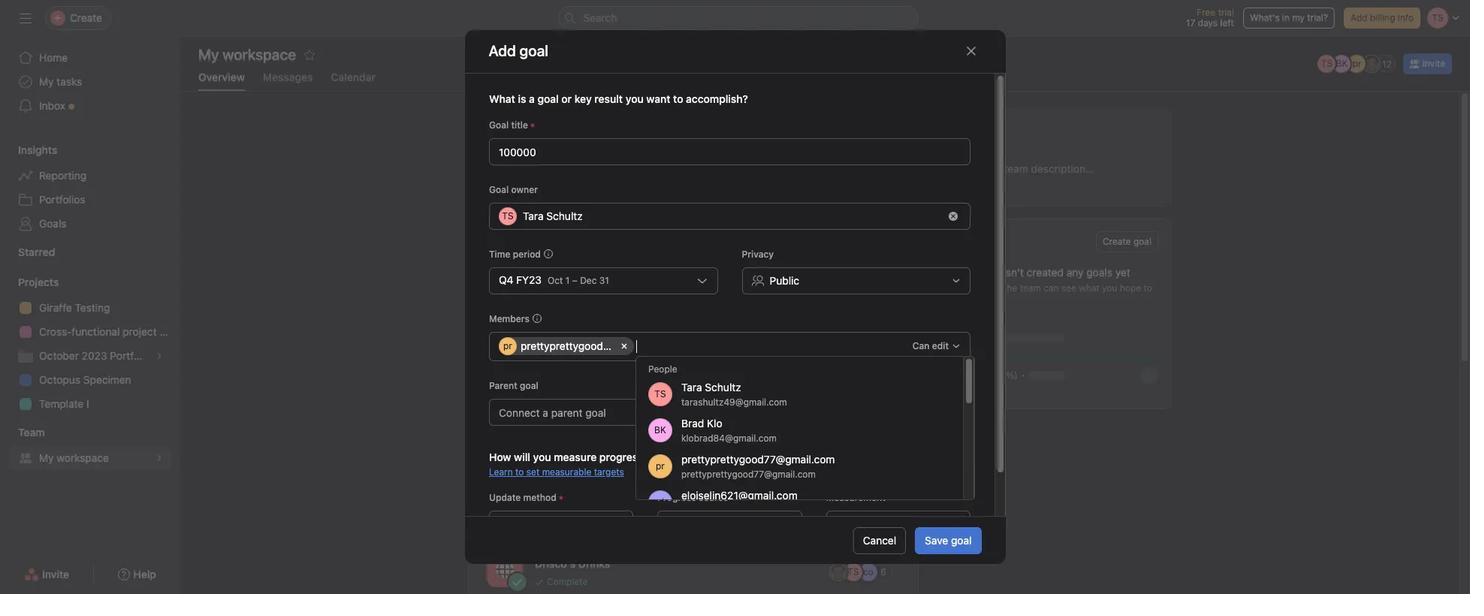 Task type: locate. For each thing, give the bounding box(es) containing it.
None text field
[[636, 337, 647, 355]]

global element
[[0, 37, 180, 127]]

owner
[[511, 184, 538, 195]]

0 horizontal spatial functional
[[72, 325, 120, 338]]

hasn't
[[994, 266, 1024, 279]]

1 horizontal spatial goals
[[944, 233, 982, 250]]

ja left 12
[[1367, 58, 1377, 69]]

projects
[[18, 276, 59, 288], [481, 377, 536, 394]]

31
[[599, 275, 609, 286]]

a up achieve.
[[963, 282, 968, 294]]

puzzle image
[[496, 471, 514, 489]]

0 vertical spatial to
[[1144, 282, 1152, 294]]

a inside the this team hasn't created any goals yet add a goal so the team can see what you hope to achieve.
[[963, 282, 968, 294]]

add billing info button
[[1344, 8, 1421, 29]]

1 vertical spatial bk
[[862, 520, 874, 531]]

0 vertical spatial invite
[[1422, 58, 1445, 69]]

1 vertical spatial cross-functional project plan
[[535, 472, 680, 485]]

progress
[[657, 492, 696, 503]]

to right hope
[[1144, 282, 1152, 294]]

1 horizontal spatial team
[[1020, 282, 1041, 294]]

1 horizontal spatial plan
[[659, 472, 680, 485]]

drisco's drinks
[[535, 557, 610, 570]]

my inside the 'global' element
[[39, 75, 54, 88]]

remove image
[[948, 212, 957, 221]]

octopus
[[39, 373, 80, 386]]

add left billing
[[1351, 12, 1368, 23]]

required image for title
[[528, 121, 537, 130]]

you left want
[[625, 92, 643, 105]]

0 vertical spatial cross-functional project plan link
[[9, 320, 180, 344]]

0 vertical spatial plan
[[160, 325, 180, 338]]

0 vertical spatial cross-
[[39, 325, 72, 338]]

projects up giraffe
[[18, 276, 59, 288]]

0 vertical spatial goals
[[39, 217, 67, 230]]

method
[[523, 492, 556, 503]]

Enter goal name text field
[[489, 138, 970, 165]]

0 vertical spatial projects
[[18, 276, 59, 288]]

1 horizontal spatial cross-
[[535, 472, 568, 485]]

1 vertical spatial ja
[[833, 566, 843, 577]]

1 vertical spatial you
[[1102, 282, 1117, 294]]

a right is
[[529, 92, 534, 105]]

plan
[[160, 325, 180, 338], [659, 472, 680, 485]]

cross-functional project plan up october 2023 portfolio
[[39, 325, 180, 338]]

source
[[698, 492, 728, 503]]

goals down portfolios
[[39, 217, 67, 230]]

close this dialog image
[[965, 45, 977, 57]]

goal left the so
[[970, 282, 989, 294]]

pr up cancel
[[879, 520, 888, 531]]

1 horizontal spatial invite
[[1422, 58, 1445, 69]]

you inside the this team hasn't created any goals yet add a goal so the team can see what you hope to achieve.
[[1102, 282, 1117, 294]]

add
[[1351, 12, 1368, 23], [944, 282, 960, 294]]

goal right create
[[1134, 236, 1152, 247]]

ja left co
[[833, 566, 843, 577]]

hope
[[1120, 282, 1141, 294]]

my tasks
[[39, 75, 82, 88]]

0 vertical spatial invite button
[[1404, 53, 1452, 74]]

1 horizontal spatial you
[[625, 92, 643, 105]]

0 horizontal spatial add
[[944, 282, 960, 294]]

0 vertical spatial team
[[967, 266, 991, 279]]

template i
[[39, 397, 89, 410]]

fy23
[[516, 273, 541, 286]]

want
[[646, 92, 670, 105]]

1 vertical spatial cross-
[[535, 472, 568, 485]]

1 vertical spatial team
[[1020, 282, 1041, 294]]

6
[[881, 566, 886, 578]]

0 vertical spatial ja
[[1367, 58, 1377, 69]]

prettyprettygood77@gmail.com cell
[[498, 337, 674, 355]]

a
[[529, 92, 534, 105], [963, 282, 968, 294]]

goal right save
[[951, 534, 972, 547]]

0 vertical spatial add
[[1351, 12, 1368, 23]]

functional inside projects element
[[72, 325, 120, 338]]

projects down members
[[481, 377, 536, 394]]

progress source
[[657, 492, 728, 503]]

1 vertical spatial goal
[[489, 184, 508, 195]]

2 horizontal spatial pr
[[1353, 58, 1362, 69]]

0 horizontal spatial a
[[529, 92, 534, 105]]

cross-
[[39, 325, 72, 338], [535, 472, 568, 485]]

created
[[1027, 266, 1064, 279]]

1 horizontal spatial to
[[1144, 282, 1152, 294]]

1 my from the top
[[39, 75, 54, 88]]

my for my tasks
[[39, 75, 54, 88]]

0 horizontal spatial invite button
[[14, 561, 79, 588]]

goals down the remove image
[[944, 233, 982, 250]]

oct
[[547, 275, 563, 286]]

on
[[953, 370, 965, 381]]

goals inside insights element
[[39, 217, 67, 230]]

tara
[[522, 209, 543, 222]]

team up the so
[[967, 266, 991, 279]]

goal right 'parent'
[[519, 380, 538, 391]]

1
[[565, 275, 569, 286]]

save goal
[[925, 534, 972, 547]]

0 horizontal spatial project
[[123, 325, 157, 338]]

1 horizontal spatial ja
[[1367, 58, 1377, 69]]

my down the team
[[39, 451, 54, 464]]

0 horizontal spatial cross-functional project plan
[[39, 325, 180, 338]]

how will you measure progress toward success? learn to set measurable targets
[[489, 450, 729, 478]]

1 vertical spatial project
[[621, 472, 656, 485]]

1 vertical spatial invite
[[42, 568, 69, 581]]

1 horizontal spatial functional
[[568, 472, 618, 485]]

1 vertical spatial projects
[[481, 377, 536, 394]]

2 goal from the top
[[489, 184, 508, 195]]

goal left owner
[[489, 184, 508, 195]]

2023
[[82, 349, 107, 362]]

octopus specimen
[[39, 373, 131, 386]]

cross- up method
[[535, 472, 568, 485]]

overview
[[198, 71, 245, 83]]

can
[[1044, 282, 1059, 294]]

1 horizontal spatial cross-functional project plan link
[[469, 458, 918, 503]]

1 horizontal spatial project
[[621, 472, 656, 485]]

required image
[[528, 121, 537, 130], [556, 493, 565, 502], [885, 493, 894, 502]]

search list box
[[558, 6, 918, 30]]

1 horizontal spatial bk
[[1336, 58, 1348, 69]]

trial?
[[1307, 12, 1328, 23]]

will
[[514, 450, 530, 463]]

functional up october 2023 portfolio
[[72, 325, 120, 338]]

0 vertical spatial you
[[625, 92, 643, 105]]

1 vertical spatial pr
[[503, 340, 512, 351]]

2 my from the top
[[39, 451, 54, 464]]

cancel button
[[853, 527, 906, 554]]

required image for method
[[556, 493, 565, 502]]

0 horizontal spatial you
[[533, 450, 551, 463]]

0 vertical spatial cross-functional project plan
[[39, 325, 180, 338]]

0 horizontal spatial pr
[[503, 340, 512, 351]]

0 vertical spatial functional
[[72, 325, 120, 338]]

cross-functional project plan link inside projects element
[[9, 320, 180, 344]]

create goal
[[1103, 236, 1152, 247]]

0 vertical spatial my
[[39, 75, 54, 88]]

progress
[[599, 450, 643, 463]]

overview link
[[198, 71, 245, 91]]

project down the progress
[[621, 472, 656, 485]]

on track (55%) •
[[953, 370, 1025, 381]]

giraffe testing
[[39, 301, 110, 314]]

0 vertical spatial goal
[[489, 119, 508, 130]]

october 2023 portfolio link
[[9, 344, 171, 368]]

team
[[18, 426, 45, 439]]

1 vertical spatial a
[[963, 282, 968, 294]]

goal for goal owner
[[489, 184, 508, 195]]

1 vertical spatial invite button
[[14, 561, 79, 588]]

1 horizontal spatial required image
[[556, 493, 565, 502]]

my
[[39, 75, 54, 88], [39, 451, 54, 464]]

17
[[1186, 17, 1195, 29]]

1 goal from the top
[[489, 119, 508, 130]]

2 horizontal spatial you
[[1102, 282, 1117, 294]]

0 horizontal spatial ja
[[833, 566, 843, 577]]

you up set
[[533, 450, 551, 463]]

goals
[[39, 217, 67, 230], [944, 233, 982, 250]]

0 horizontal spatial to
[[515, 466, 524, 478]]

1 horizontal spatial a
[[963, 282, 968, 294]]

0 horizontal spatial cross-functional project plan link
[[9, 320, 180, 344]]

learn
[[489, 466, 512, 478]]

1 vertical spatial my
[[39, 451, 54, 464]]

you down goals
[[1102, 282, 1117, 294]]

add to starred image
[[304, 49, 316, 61]]

1 vertical spatial add
[[944, 282, 960, 294]]

see
[[1061, 282, 1076, 294]]

public button
[[741, 267, 970, 294]]

0 horizontal spatial projects
[[18, 276, 59, 288]]

to left set
[[515, 466, 524, 478]]

ja
[[1367, 58, 1377, 69], [833, 566, 843, 577]]

my for my workspace
[[39, 451, 54, 464]]

what's
[[1250, 12, 1280, 23]]

goal left title
[[489, 119, 508, 130]]

0 horizontal spatial required image
[[528, 121, 537, 130]]

2 vertical spatial pr
[[879, 520, 888, 531]]

measurable
[[542, 466, 591, 478]]

0 horizontal spatial plan
[[160, 325, 180, 338]]

search
[[583, 11, 617, 24]]

cross-functional project plan down the progress
[[535, 472, 680, 485]]

pr left 12
[[1353, 58, 1362, 69]]

left
[[1220, 17, 1234, 29]]

bk left 12
[[1336, 58, 1348, 69]]

you
[[625, 92, 643, 105], [1102, 282, 1117, 294], [533, 450, 551, 463]]

0 horizontal spatial goals
[[39, 217, 67, 230]]

2 vertical spatial you
[[533, 450, 551, 463]]

ts left tara
[[502, 210, 513, 221]]

0 horizontal spatial cross-
[[39, 325, 72, 338]]

cross- down giraffe
[[39, 325, 72, 338]]

template i link
[[9, 392, 171, 416]]

0 horizontal spatial invite
[[42, 568, 69, 581]]

pr down members
[[503, 340, 512, 351]]

1 vertical spatial to
[[515, 466, 524, 478]]

template
[[39, 397, 84, 410]]

key
[[574, 92, 591, 105]]

about us
[[944, 123, 1004, 140]]

my left tasks at the top left of page
[[39, 75, 54, 88]]

schultz
[[546, 209, 582, 222]]

drisco's
[[535, 557, 576, 570]]

1 horizontal spatial add
[[1351, 12, 1368, 23]]

inbox
[[39, 99, 65, 112]]

goal
[[489, 119, 508, 130], [489, 184, 508, 195]]

project up portfolio
[[123, 325, 157, 338]]

add down this
[[944, 282, 960, 294]]

invite button
[[1404, 53, 1452, 74], [14, 561, 79, 588]]

my inside teams element
[[39, 451, 54, 464]]

bk up cancel
[[862, 520, 874, 531]]

1 horizontal spatial cross-functional project plan
[[535, 472, 680, 485]]

required image
[[728, 493, 737, 502]]

how
[[489, 450, 511, 463]]

testing
[[75, 301, 110, 314]]

prettyprettygood77@gmail.com
[[520, 339, 674, 352]]

functional down measure
[[568, 472, 618, 485]]

team right the
[[1020, 282, 1041, 294]]

workspace
[[57, 451, 109, 464]]



Task type: describe. For each thing, give the bounding box(es) containing it.
0 horizontal spatial bk
[[862, 520, 874, 531]]

achieve.
[[944, 297, 979, 308]]

goal title
[[489, 119, 528, 130]]

result
[[594, 92, 623, 105]]

what is a goal or key result you want to accomplish?
[[489, 92, 748, 105]]

cross-functional project plan inside projects element
[[39, 325, 180, 338]]

giraffe testing link
[[9, 296, 171, 320]]

members
[[489, 313, 529, 324]]

globe image
[[496, 560, 514, 578]]

goal owner
[[489, 184, 538, 195]]

yet
[[1115, 266, 1130, 279]]

can
[[912, 340, 929, 351]]

measurement
[[826, 492, 885, 503]]

–
[[572, 275, 577, 286]]

reporting
[[39, 169, 86, 182]]

create
[[1103, 236, 1131, 247]]

prettyprettygood77@gmail.com row
[[498, 337, 905, 359]]

title
[[511, 119, 528, 130]]

0 vertical spatial a
[[529, 92, 534, 105]]

calendar link
[[331, 71, 376, 91]]

my tasks link
[[9, 70, 171, 94]]

0 vertical spatial project
[[123, 325, 157, 338]]

dec
[[580, 275, 596, 286]]

1 horizontal spatial pr
[[879, 520, 888, 531]]

insights
[[18, 143, 57, 156]]

1 horizontal spatial projects
[[481, 377, 536, 394]]

teams element
[[0, 419, 180, 473]]

co
[[863, 566, 874, 577]]

goal for goal title
[[489, 119, 508, 130]]

info
[[1398, 12, 1414, 23]]

ts down trial?
[[1321, 58, 1333, 69]]

members (12)
[[481, 123, 575, 140]]

none text field inside "prettyprettygood77@gmail.com" row
[[636, 337, 647, 355]]

giraffe
[[39, 301, 72, 314]]

home link
[[9, 46, 171, 70]]

q4
[[498, 273, 513, 286]]

12
[[1382, 58, 1392, 69]]

2 horizontal spatial required image
[[885, 493, 894, 502]]

•
[[1021, 370, 1025, 381]]

pr inside cell
[[503, 340, 512, 351]]

tara schultz
[[522, 209, 582, 222]]

0 vertical spatial pr
[[1353, 58, 1362, 69]]

add billing info
[[1351, 12, 1414, 23]]

reporting link
[[9, 164, 171, 188]]

goal inside the this team hasn't created any goals yet add a goal so the team can see what you hope to achieve.
[[970, 282, 989, 294]]

(55%)
[[991, 370, 1018, 381]]

free
[[1197, 7, 1216, 18]]

projects inside 'dropdown button'
[[18, 276, 59, 288]]

goal for create goal
[[1134, 236, 1152, 247]]

0 horizontal spatial team
[[967, 266, 991, 279]]

octopus specimen link
[[9, 368, 171, 392]]

portfolios
[[39, 193, 85, 206]]

what's in my trial?
[[1250, 12, 1328, 23]]

free trial 17 days left
[[1186, 7, 1234, 29]]

any
[[1067, 266, 1084, 279]]

cross- inside projects element
[[39, 325, 72, 338]]

days
[[1198, 17, 1218, 29]]

1 vertical spatial plan
[[659, 472, 680, 485]]

1 horizontal spatial invite button
[[1404, 53, 1452, 74]]

ts left co
[[848, 566, 859, 577]]

plan inside projects element
[[160, 325, 180, 338]]

october
[[39, 349, 79, 362]]

toward success?
[[646, 450, 729, 463]]

what
[[1079, 282, 1100, 294]]

time period
[[489, 248, 540, 260]]

track
[[967, 370, 989, 381]]

can edit
[[912, 340, 948, 351]]

this
[[944, 266, 964, 279]]

messages
[[263, 71, 313, 83]]

search button
[[558, 6, 918, 30]]

team button
[[0, 425, 45, 440]]

tasks
[[57, 75, 82, 88]]

what
[[489, 92, 515, 105]]

hide sidebar image
[[20, 12, 32, 24]]

cancel
[[863, 534, 896, 547]]

goal for save goal
[[951, 534, 972, 547]]

complete
[[547, 576, 588, 587]]

1 vertical spatial cross-functional project plan link
[[469, 458, 918, 503]]

time
[[489, 248, 510, 260]]

drinks
[[578, 557, 610, 570]]

goal for parent goal
[[519, 380, 538, 391]]

portfolios link
[[9, 188, 171, 212]]

goals link
[[9, 212, 171, 236]]

q4 fy23 oct 1 – dec 31
[[498, 273, 609, 286]]

goals
[[1087, 266, 1113, 279]]

ts down measurement
[[848, 520, 859, 531]]

parent
[[489, 380, 517, 391]]

goal left or
[[537, 92, 558, 105]]

add inside the this team hasn't created any goals yet add a goal so the team can see what you hope to achieve.
[[944, 282, 960, 294]]

add inside button
[[1351, 12, 1368, 23]]

1 vertical spatial functional
[[568, 472, 618, 485]]

0 vertical spatial bk
[[1336, 58, 1348, 69]]

my workspace link
[[9, 446, 171, 470]]

so
[[991, 282, 1001, 294]]

parent goal
[[489, 380, 538, 391]]

home
[[39, 51, 68, 64]]

billing
[[1370, 12, 1395, 23]]

measure
[[553, 450, 596, 463]]

inbox link
[[9, 94, 171, 118]]

save
[[925, 534, 948, 547]]

edit
[[932, 340, 948, 351]]

projects element
[[0, 269, 180, 419]]

to inside the this team hasn't created any goals yet add a goal so the team can see what you hope to achieve.
[[1144, 282, 1152, 294]]

learn to set measurable targets link
[[489, 466, 624, 478]]

targets
[[594, 466, 624, 478]]

projects button
[[0, 275, 59, 290]]

to inside 'how will you measure progress toward success? learn to set measurable targets'
[[515, 466, 524, 478]]

public
[[769, 274, 799, 287]]

insights button
[[0, 143, 57, 158]]

period
[[512, 248, 540, 260]]

you inside 'how will you measure progress toward success? learn to set measurable targets'
[[533, 450, 551, 463]]

to accomplish?
[[673, 92, 748, 105]]

insights element
[[0, 137, 180, 239]]

october 2023 portfolio
[[39, 349, 151, 362]]

1 vertical spatial goals
[[944, 233, 982, 250]]



Task type: vqa. For each thing, say whether or not it's contained in the screenshot.
5th 'list item' from the bottom
no



